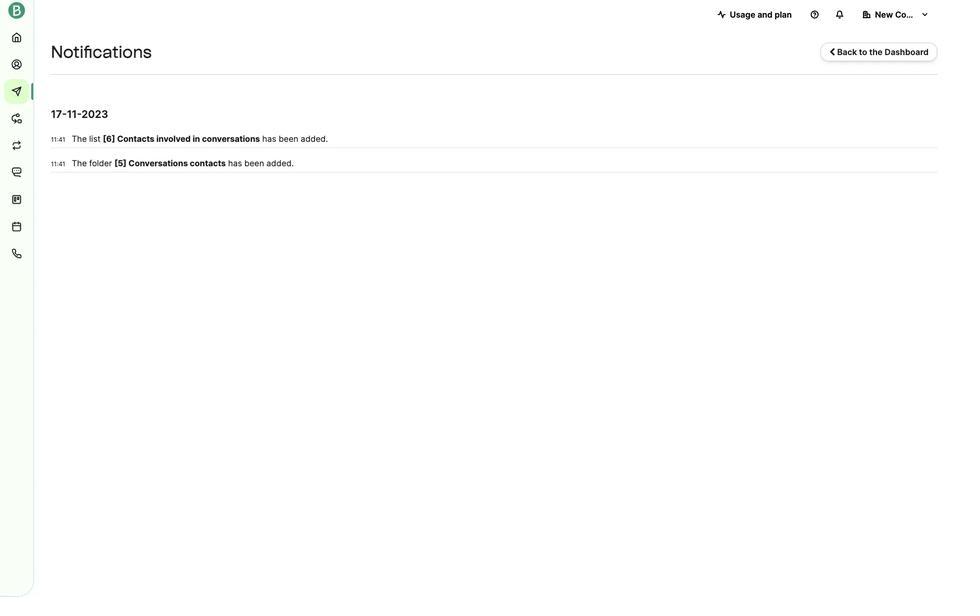 Task type: describe. For each thing, give the bounding box(es) containing it.
1 vertical spatial has
[[228, 158, 242, 168]]

11:41 for the folder
[[51, 160, 65, 168]]

back to the dashboard
[[835, 47, 929, 57]]

folder
[[89, 158, 112, 168]]

1 vertical spatial added.
[[266, 158, 294, 168]]

11:41 for the list
[[51, 136, 65, 143]]

list
[[89, 134, 101, 144]]

the list [6] contacts involved in conversations has been added.
[[72, 134, 328, 144]]

17-
[[51, 108, 67, 121]]

usage and plan
[[730, 9, 792, 20]]

1 vertical spatial been
[[244, 158, 264, 168]]

contacts
[[117, 134, 154, 144]]

the folder [5] conversations contacts has been added.
[[72, 158, 294, 168]]

11-
[[67, 108, 81, 121]]

involved
[[156, 134, 191, 144]]

[5]
[[114, 158, 127, 168]]

1 horizontal spatial has
[[262, 134, 276, 144]]

in
[[193, 134, 200, 144]]

contacts
[[190, 158, 226, 168]]

to
[[859, 47, 867, 57]]

usage and plan button
[[709, 4, 800, 25]]



Task type: vqa. For each thing, say whether or not it's contained in the screenshot.
SEND A TEST
no



Task type: locate. For each thing, give the bounding box(es) containing it.
chevron left image
[[829, 48, 835, 56]]

2 the from the top
[[72, 158, 87, 168]]

been
[[279, 134, 298, 144], [244, 158, 264, 168]]

0 vertical spatial been
[[279, 134, 298, 144]]

conversations
[[202, 134, 260, 144]]

0 vertical spatial added.
[[301, 134, 328, 144]]

conversations
[[128, 158, 188, 168]]

0 horizontal spatial added.
[[266, 158, 294, 168]]

notifications
[[51, 42, 152, 62]]

the for the list
[[72, 134, 87, 144]]

1 the from the top
[[72, 134, 87, 144]]

the for the folder
[[72, 158, 87, 168]]

0 vertical spatial the
[[72, 134, 87, 144]]

has
[[262, 134, 276, 144], [228, 158, 242, 168]]

new
[[875, 9, 893, 20]]

1 horizontal spatial been
[[279, 134, 298, 144]]

11:41 down 17-
[[51, 136, 65, 143]]

0 vertical spatial has
[[262, 134, 276, 144]]

0 horizontal spatial has
[[228, 158, 242, 168]]

1 vertical spatial 11:41
[[51, 160, 65, 168]]

has right conversations
[[262, 134, 276, 144]]

2 11:41 from the top
[[51, 160, 65, 168]]

new company button
[[854, 4, 937, 25]]

has down conversations
[[228, 158, 242, 168]]

the
[[869, 47, 883, 57]]

usage
[[730, 9, 755, 20]]

added.
[[301, 134, 328, 144], [266, 158, 294, 168]]

17-11-2023
[[51, 108, 108, 121]]

1 vertical spatial the
[[72, 158, 87, 168]]

1 11:41 from the top
[[51, 136, 65, 143]]

back
[[837, 47, 857, 57]]

[6]
[[103, 134, 115, 144]]

new company
[[875, 9, 933, 20]]

and
[[757, 9, 773, 20]]

plan
[[775, 9, 792, 20]]

0 vertical spatial 11:41
[[51, 136, 65, 143]]

2023
[[81, 108, 108, 121]]

the
[[72, 134, 87, 144], [72, 158, 87, 168]]

dashboard
[[885, 47, 929, 57]]

the left list
[[72, 134, 87, 144]]

the left folder
[[72, 158, 87, 168]]

company
[[895, 9, 933, 20]]

back to the dashboard link
[[820, 43, 937, 61]]

1 horizontal spatial added.
[[301, 134, 328, 144]]

0 horizontal spatial been
[[244, 158, 264, 168]]

11:41
[[51, 136, 65, 143], [51, 160, 65, 168]]

11:41 left folder
[[51, 160, 65, 168]]



